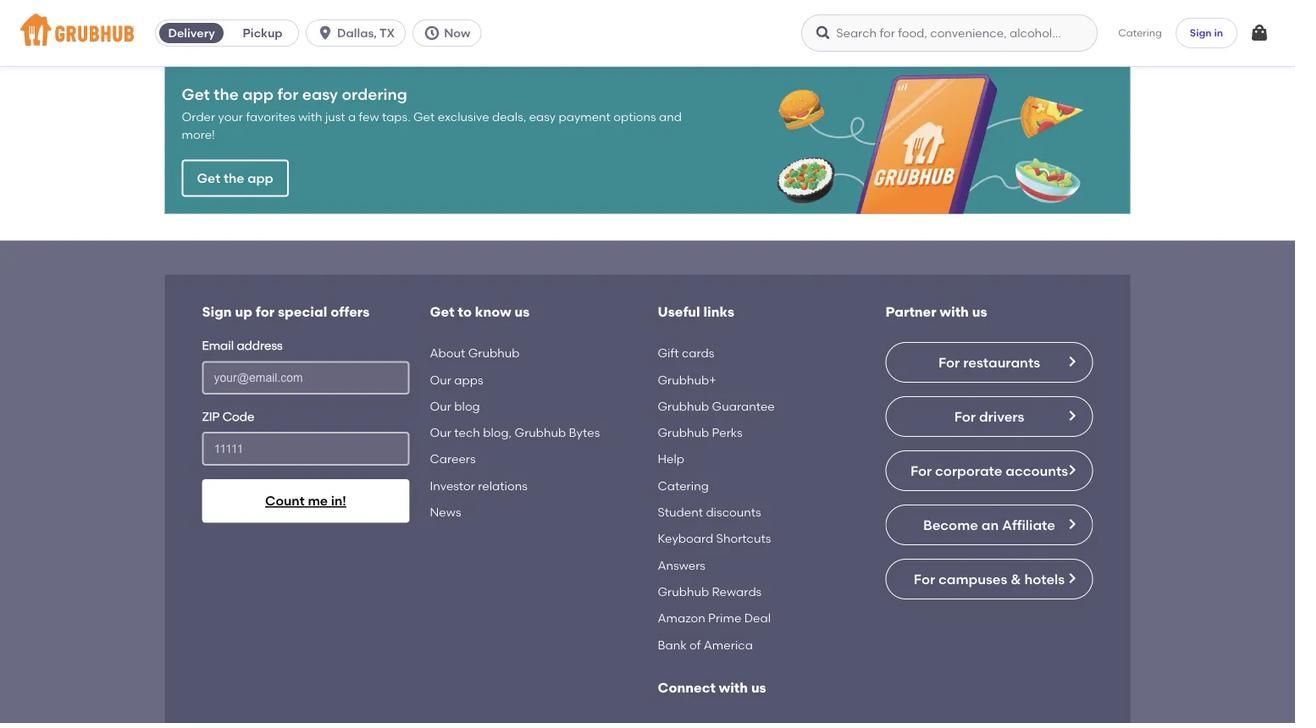 Task type: describe. For each thing, give the bounding box(es) containing it.
about grubhub link
[[430, 342, 520, 365]]

blog
[[454, 399, 480, 413]]

exclusive
[[438, 110, 489, 124]]

america
[[704, 638, 753, 652]]

pickup
[[243, 26, 283, 40]]

for campuses & hotels link
[[886, 559, 1093, 600]]

1 horizontal spatial svg image
[[815, 25, 832, 42]]

connect with us
[[658, 679, 766, 696]]

perks
[[712, 426, 743, 440]]

get the app link
[[182, 160, 289, 197]]

grubhub up apps
[[468, 346, 520, 360]]

for restaurants
[[939, 354, 1040, 371]]

our blog
[[430, 399, 480, 413]]

taps.
[[382, 110, 411, 124]]

guarantee
[[712, 399, 775, 413]]

Email address email field
[[202, 361, 410, 395]]

deals,
[[492, 110, 526, 124]]

grubhub rewards link
[[658, 581, 762, 603]]

cards
[[682, 346, 714, 360]]

bank of america
[[658, 638, 753, 652]]

for restaurants link
[[886, 342, 1093, 383]]

catering inside button
[[1118, 27, 1162, 39]]

our for our apps
[[430, 373, 452, 387]]

know
[[475, 303, 511, 320]]

order
[[182, 110, 215, 124]]

right image for for restaurants
[[1065, 355, 1079, 369]]

grubhub for grubhub guarantee
[[658, 399, 709, 413]]

student discounts
[[658, 505, 761, 520]]

2 horizontal spatial svg image
[[1250, 23, 1270, 43]]

for corporate accounts
[[911, 462, 1068, 479]]

dallas, tx button
[[306, 19, 413, 47]]

grubhub+
[[658, 373, 716, 387]]

main navigation navigation
[[0, 0, 1295, 66]]

bank of america link
[[658, 634, 753, 656]]

prime
[[708, 611, 742, 626]]

favorites
[[246, 110, 296, 124]]

gift
[[658, 346, 679, 360]]

grubhub right blog,
[[515, 426, 566, 440]]

partner with us
[[886, 303, 987, 320]]

get the app for easy ordering order your favorites with just a few taps. get exclusive deals, easy payment options and more!
[[182, 85, 685, 141]]

the for get the app for easy ordering order your favorites with just a few taps. get exclusive deals, easy payment options and more!
[[214, 85, 239, 104]]

our apps
[[430, 373, 483, 387]]

affiliate
[[1002, 517, 1056, 533]]

bank
[[658, 638, 687, 652]]

now
[[444, 26, 471, 40]]

our tech blog, grubhub bytes link
[[430, 422, 600, 444]]

with for connect with us
[[719, 679, 748, 696]]

bytes
[[569, 426, 600, 440]]

delivery button
[[156, 19, 227, 47]]

in
[[1214, 27, 1223, 39]]

apps
[[454, 373, 483, 387]]

campuses
[[939, 571, 1008, 587]]

0 horizontal spatial catering
[[658, 479, 709, 493]]

for corporate accounts link
[[886, 451, 1093, 491]]

answers link
[[658, 554, 706, 577]]

delivery
[[168, 26, 215, 40]]

count me in! link
[[202, 479, 410, 523]]

our apps link
[[430, 369, 483, 391]]

useful links
[[658, 303, 735, 320]]

grubhub for grubhub perks
[[658, 426, 709, 440]]

get for get the app
[[197, 170, 220, 186]]

ordering
[[342, 85, 407, 104]]

app for get the app
[[248, 170, 273, 186]]

for inside get the app for easy ordering order your favorites with just a few taps. get exclusive deals, easy payment options and more!
[[277, 85, 299, 104]]

0 horizontal spatial easy
[[302, 85, 338, 104]]

catering button
[[1107, 14, 1174, 52]]

for campuses & hotels
[[914, 571, 1065, 587]]

svg image
[[317, 25, 334, 42]]

sign for sign up for special offers
[[202, 303, 232, 320]]

options
[[614, 110, 656, 124]]

student discounts link
[[658, 501, 761, 524]]

corporate
[[935, 462, 1003, 479]]

Search for food, convenience, alcohol... search field
[[802, 14, 1098, 52]]

our blog link
[[430, 395, 480, 418]]

right image for become an affiliate
[[1065, 518, 1079, 531]]

a
[[348, 110, 356, 124]]

gift cards link
[[658, 342, 714, 365]]

the for get the app
[[224, 170, 244, 186]]

student
[[658, 505, 703, 520]]

with for partner with us
[[940, 303, 969, 320]]

for drivers link
[[886, 396, 1093, 437]]

app for get the app for easy ordering order your favorites with just a few taps. get exclusive deals, easy payment options and more!
[[242, 85, 274, 104]]

drivers
[[979, 408, 1025, 425]]

deal
[[744, 611, 771, 626]]

of
[[690, 638, 701, 652]]

up
[[235, 303, 252, 320]]

get for get the app for easy ordering order your favorites with just a few taps. get exclusive deals, easy payment options and more!
[[182, 85, 210, 104]]

zip
[[202, 410, 220, 424]]



Task type: locate. For each thing, give the bounding box(es) containing it.
right image
[[1065, 572, 1079, 585]]

sign up for special offers
[[202, 303, 370, 320]]

1 vertical spatial sign
[[202, 303, 232, 320]]

1 vertical spatial with
[[940, 303, 969, 320]]

with left just
[[298, 110, 322, 124]]

0 horizontal spatial with
[[298, 110, 322, 124]]

just
[[325, 110, 345, 124]]

about grubhub
[[430, 346, 520, 360]]

help
[[658, 452, 685, 467]]

grubhub guarantee link
[[658, 395, 775, 418]]

our for our blog
[[430, 399, 452, 413]]

sign for sign in
[[1190, 27, 1212, 39]]

0 vertical spatial easy
[[302, 85, 338, 104]]

for drivers
[[954, 408, 1025, 425]]

connect
[[658, 679, 716, 696]]

the down your
[[224, 170, 244, 186]]

grubhub for grubhub rewards
[[658, 585, 709, 599]]

our left blog on the bottom left of the page
[[430, 399, 452, 413]]

offers
[[331, 303, 370, 320]]

3 right image from the top
[[1065, 463, 1079, 477]]

0 vertical spatial sign
[[1190, 27, 1212, 39]]

for for for drivers
[[954, 408, 976, 425]]

careers link
[[430, 448, 476, 471]]

grubhub rewards
[[658, 585, 762, 599]]

news
[[430, 505, 461, 520]]

our for our tech blog, grubhub bytes
[[430, 426, 452, 440]]

and
[[659, 110, 682, 124]]

2 right image from the top
[[1065, 409, 1079, 423]]

1 horizontal spatial sign
[[1190, 27, 1212, 39]]

keyboard shortcuts link
[[658, 528, 771, 550]]

for for for restaurants
[[939, 354, 960, 371]]

us up the for restaurants
[[972, 303, 987, 320]]

special
[[278, 303, 327, 320]]

2 our from the top
[[430, 399, 452, 413]]

with inside get the app for easy ordering order your favorites with just a few taps. get exclusive deals, easy payment options and more!
[[298, 110, 322, 124]]

become an affiliate link
[[886, 505, 1093, 546]]

1 our from the top
[[430, 373, 452, 387]]

0 horizontal spatial us
[[515, 303, 530, 320]]

get down more!
[[197, 170, 220, 186]]

4 right image from the top
[[1065, 518, 1079, 531]]

0 horizontal spatial svg image
[[424, 25, 441, 42]]

1 vertical spatial the
[[224, 170, 244, 186]]

right image inside for corporate accounts link
[[1065, 463, 1079, 477]]

sign
[[1190, 27, 1212, 39], [202, 303, 232, 320]]

more!
[[182, 127, 215, 141]]

1 horizontal spatial us
[[751, 679, 766, 696]]

about
[[430, 346, 465, 360]]

keyboard shortcuts
[[658, 532, 771, 546]]

address
[[237, 338, 283, 353]]

get to know us
[[430, 303, 530, 320]]

0 vertical spatial for
[[277, 85, 299, 104]]

count
[[265, 493, 305, 509]]

for down partner with us
[[939, 354, 960, 371]]

grubhub up help
[[658, 426, 709, 440]]

to
[[458, 303, 472, 320]]

now button
[[413, 19, 488, 47]]

get the app
[[197, 170, 273, 186]]

sign left up
[[202, 303, 232, 320]]

help link
[[658, 448, 685, 471]]

with
[[298, 110, 322, 124], [940, 303, 969, 320], [719, 679, 748, 696]]

app up favorites
[[242, 85, 274, 104]]

for right up
[[256, 303, 275, 320]]

&
[[1011, 571, 1021, 587]]

sign left in
[[1190, 27, 1212, 39]]

catering link
[[658, 475, 709, 497]]

get left to
[[430, 303, 455, 320]]

zip code
[[202, 410, 254, 424]]

2 horizontal spatial us
[[972, 303, 987, 320]]

svg image inside now button
[[424, 25, 441, 42]]

amazon prime deal link
[[658, 607, 771, 630]]

ZIP Code telephone field
[[202, 432, 410, 466]]

1 horizontal spatial with
[[719, 679, 748, 696]]

our tech blog, grubhub bytes
[[430, 426, 600, 440]]

investor relations
[[430, 479, 528, 493]]

our left tech
[[430, 426, 452, 440]]

with down america
[[719, 679, 748, 696]]

grubhub+ link
[[658, 369, 716, 391]]

get
[[182, 85, 210, 104], [413, 110, 435, 124], [197, 170, 220, 186], [430, 303, 455, 320]]

1 vertical spatial for
[[256, 303, 275, 320]]

for
[[277, 85, 299, 104], [256, 303, 275, 320]]

our
[[430, 373, 452, 387], [430, 399, 452, 413], [430, 426, 452, 440]]

app inside get the app for easy ordering order your favorites with just a few taps. get exclusive deals, easy payment options and more!
[[242, 85, 274, 104]]

grubhub down the answers link
[[658, 585, 709, 599]]

keyboard
[[658, 532, 714, 546]]

for up favorites
[[277, 85, 299, 104]]

the inside get the app for easy ordering order your favorites with just a few taps. get exclusive deals, easy payment options and more!
[[214, 85, 239, 104]]

0 vertical spatial the
[[214, 85, 239, 104]]

0 vertical spatial app
[[242, 85, 274, 104]]

for left corporate
[[911, 462, 932, 479]]

easy right "deals,"
[[529, 110, 556, 124]]

code
[[223, 410, 254, 424]]

right image inside for drivers link
[[1065, 409, 1079, 423]]

us down america
[[751, 679, 766, 696]]

tech
[[454, 426, 480, 440]]

0 vertical spatial catering
[[1118, 27, 1162, 39]]

1 horizontal spatial catering
[[1118, 27, 1162, 39]]

count me in!
[[265, 493, 346, 509]]

1 vertical spatial our
[[430, 399, 452, 413]]

accounts
[[1006, 462, 1068, 479]]

pickup button
[[227, 19, 298, 47]]

sign in button
[[1176, 18, 1238, 48]]

grubhub
[[468, 346, 520, 360], [658, 399, 709, 413], [515, 426, 566, 440], [658, 426, 709, 440], [658, 585, 709, 599]]

3 our from the top
[[430, 426, 452, 440]]

for left drivers on the bottom of the page
[[954, 408, 976, 425]]

1 right image from the top
[[1065, 355, 1079, 369]]

1 vertical spatial easy
[[529, 110, 556, 124]]

amazon
[[658, 611, 705, 626]]

careers
[[430, 452, 476, 467]]

1 vertical spatial app
[[248, 170, 273, 186]]

2 vertical spatial our
[[430, 426, 452, 440]]

sign inside button
[[1190, 27, 1212, 39]]

with right partner on the top right of page
[[940, 303, 969, 320]]

investor
[[430, 479, 475, 493]]

app down favorites
[[248, 170, 273, 186]]

0 vertical spatial with
[[298, 110, 322, 124]]

in!
[[331, 493, 346, 509]]

for for for campuses & hotels
[[914, 571, 935, 587]]

dallas,
[[337, 26, 377, 40]]

get right taps.
[[413, 110, 435, 124]]

an
[[982, 517, 999, 533]]

right image inside for restaurants link
[[1065, 355, 1079, 369]]

1 horizontal spatial for
[[277, 85, 299, 104]]

us right know
[[515, 303, 530, 320]]

0 horizontal spatial sign
[[202, 303, 232, 320]]

us for connect with us
[[751, 679, 766, 696]]

dallas, tx
[[337, 26, 395, 40]]

right image
[[1065, 355, 1079, 369], [1065, 409, 1079, 423], [1065, 463, 1079, 477], [1065, 518, 1079, 531]]

tx
[[380, 26, 395, 40]]

0 vertical spatial our
[[430, 373, 452, 387]]

0 horizontal spatial for
[[256, 303, 275, 320]]

hotels
[[1025, 571, 1065, 587]]

svg image
[[1250, 23, 1270, 43], [424, 25, 441, 42], [815, 25, 832, 42]]

easy up just
[[302, 85, 338, 104]]

get up order
[[182, 85, 210, 104]]

us for partner with us
[[972, 303, 987, 320]]

for left campuses
[[914, 571, 935, 587]]

2 horizontal spatial with
[[940, 303, 969, 320]]

2 vertical spatial with
[[719, 679, 748, 696]]

right image for for drivers
[[1065, 409, 1079, 423]]

grubhub perks
[[658, 426, 743, 440]]

1 horizontal spatial easy
[[529, 110, 556, 124]]

grubhub perks link
[[658, 422, 743, 444]]

gift cards
[[658, 346, 714, 360]]

1 vertical spatial catering
[[658, 479, 709, 493]]

for for for corporate accounts
[[911, 462, 932, 479]]

catering up student
[[658, 479, 709, 493]]

payment
[[559, 110, 611, 124]]

right image inside become an affiliate link
[[1065, 518, 1079, 531]]

the
[[214, 85, 239, 104], [224, 170, 244, 186]]

email address
[[202, 338, 283, 353]]

shortcuts
[[716, 532, 771, 546]]

us
[[515, 303, 530, 320], [972, 303, 987, 320], [751, 679, 766, 696]]

investor relations link
[[430, 475, 528, 497]]

the up your
[[214, 85, 239, 104]]

partner
[[886, 303, 937, 320]]

email
[[202, 338, 234, 353]]

sign in
[[1190, 27, 1223, 39]]

grubhub down grubhub+ link
[[658, 399, 709, 413]]

news link
[[430, 501, 461, 524]]

grubhub guarantee
[[658, 399, 775, 413]]

become an affiliate
[[923, 517, 1056, 533]]

catering left sign in
[[1118, 27, 1162, 39]]

get for get to know us
[[430, 303, 455, 320]]

answers
[[658, 558, 706, 573]]

our down about
[[430, 373, 452, 387]]

amazon prime deal
[[658, 611, 771, 626]]

right image for for corporate accounts
[[1065, 463, 1079, 477]]



Task type: vqa. For each thing, say whether or not it's contained in the screenshot.
'$38.00 " Can You Please Make Sure That The Ranch Is There, Thank You! "'
no



